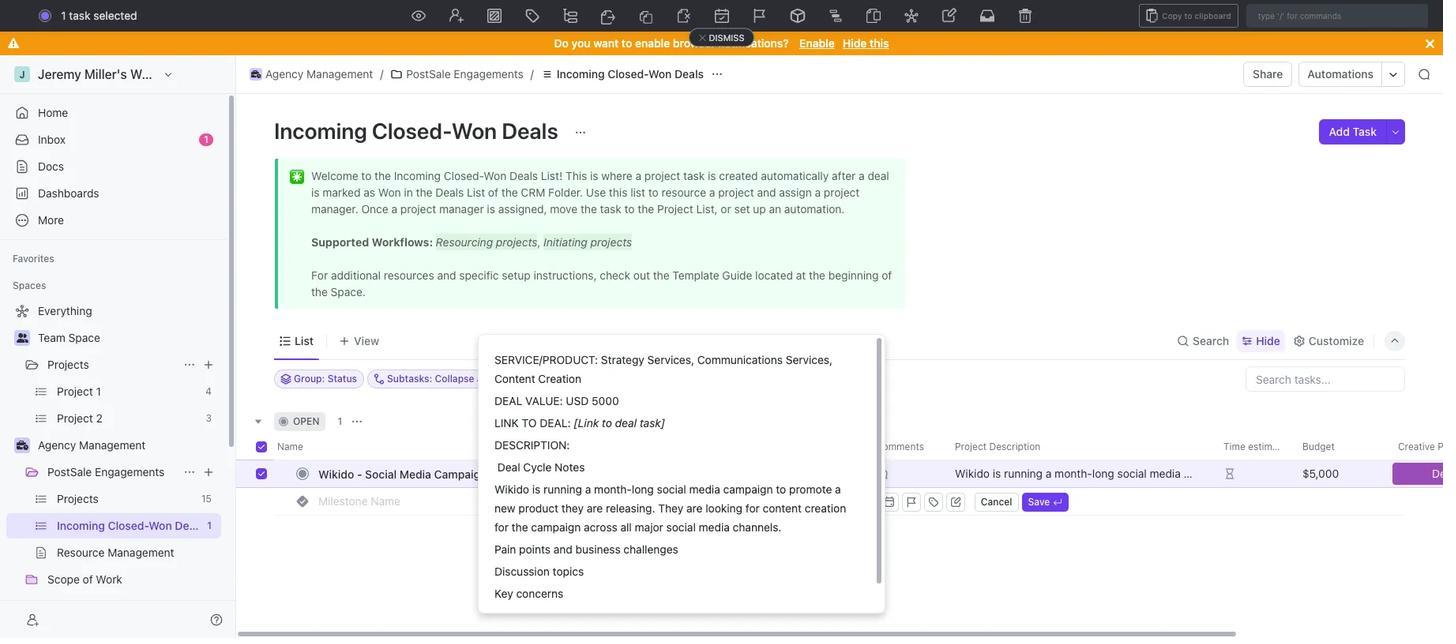 Task type: vqa. For each thing, say whether or not it's contained in the screenshot.
rightmost Incoming
yes



Task type: describe. For each thing, give the bounding box(es) containing it.
[link
[[574, 416, 599, 430]]

share button
[[1243, 62, 1293, 87]]

2 a from the left
[[835, 483, 841, 496]]

0 horizontal spatial all
[[477, 373, 487, 385]]

large client project
[[47, 600, 148, 613]]

Search tasks... text field
[[1246, 367, 1404, 391]]

1 vertical spatial social
[[666, 521, 696, 534]]

cycle
[[523, 460, 552, 474]]

do
[[554, 36, 569, 50]]

browser
[[673, 36, 715, 50]]

pain
[[494, 543, 516, 556]]

large
[[47, 600, 76, 613]]

de
[[1432, 467, 1443, 480]]

customize
[[1309, 334, 1364, 347]]

0 vertical spatial projects link
[[47, 352, 177, 378]]

want
[[593, 36, 619, 50]]

workspace
[[130, 67, 196, 81]]

list link
[[291, 330, 314, 352]]

scope of work
[[47, 573, 122, 586]]

2 services, from the left
[[786, 353, 833, 366]]

wikido - social media campaign
[[318, 467, 487, 481]]

0 vertical spatial management
[[306, 67, 373, 81]]

concerns
[[516, 587, 563, 600]]

notifications?
[[718, 36, 789, 50]]

0 vertical spatial agency
[[265, 67, 304, 81]]

incoming closed-won deals 1
[[57, 519, 212, 532]]

link to deal: [link to deal task]
[[494, 416, 665, 430]]

j
[[19, 68, 25, 80]]

inbox
[[38, 133, 66, 146]]

service/product: strategy services, communications services, content creation
[[494, 353, 836, 385]]

resource management link
[[57, 540, 218, 566]]

upgrade link
[[1227, 5, 1302, 27]]

agency management inside sidebar navigation
[[38, 438, 146, 452]]

deal
[[494, 394, 522, 408]]

resource management
[[57, 546, 174, 559]]

to inside dropdown button
[[1184, 11, 1192, 21]]

task
[[69, 9, 90, 22]]

jeremy miller's workspace, , element
[[14, 66, 30, 82]]

project down scope of work link on the bottom left of page
[[112, 600, 148, 613]]

favorites button
[[6, 250, 61, 269]]

1 horizontal spatial closed-
[[372, 118, 452, 144]]

deal value: usd 5000
[[494, 394, 619, 408]]

selected
[[93, 9, 137, 22]]

product
[[518, 502, 558, 515]]

everything link
[[6, 299, 218, 324]]

add task
[[1329, 125, 1377, 138]]

campaign
[[434, 467, 487, 481]]

0 vertical spatial incoming
[[557, 67, 605, 81]]

creative
[[1398, 441, 1435, 453]]

long
[[632, 483, 654, 496]]

resource
[[57, 546, 105, 559]]

pain points and business challenges
[[494, 543, 678, 556]]

⌘k
[[884, 9, 901, 22]]

upgrade
[[1249, 9, 1294, 22]]

1 / from the left
[[380, 67, 383, 81]]

hide button
[[1237, 330, 1285, 352]]

dropdown menu image
[[677, 9, 691, 23]]

project 1 link
[[57, 379, 199, 404]]

favorites
[[13, 253, 54, 265]]

0 vertical spatial closed-
[[608, 67, 648, 81]]

1 horizontal spatial won
[[452, 118, 497, 144]]

0 vertical spatial media
[[689, 483, 720, 496]]

postsale inside sidebar navigation
[[47, 465, 92, 479]]

name button
[[274, 434, 551, 460]]

new button
[[1308, 3, 1363, 28]]

wikido for wikido - social media campaign
[[318, 467, 354, 481]]

spaces
[[13, 280, 46, 291]]

1 horizontal spatial agency management
[[265, 67, 373, 81]]

group:
[[294, 373, 325, 385]]

client
[[79, 600, 109, 613]]

project 2 link
[[57, 406, 199, 431]]

engagements inside sidebar navigation
[[95, 465, 165, 479]]

tree inside sidebar navigation
[[6, 299, 221, 638]]

copy to clipboard
[[1162, 11, 1231, 21]]

business time image
[[251, 70, 261, 78]]

copy
[[1162, 11, 1182, 21]]

project description button
[[945, 434, 1214, 460]]

0 vertical spatial for
[[746, 502, 760, 515]]

dashboards link
[[6, 181, 221, 206]]

large client project link
[[47, 594, 218, 619]]

budget button
[[1293, 434, 1389, 460]]

project for project 2
[[57, 412, 93, 425]]

4
[[206, 385, 212, 397]]

incoming inside sidebar navigation
[[57, 519, 105, 532]]

agency inside sidebar navigation
[[38, 438, 76, 452]]

team space
[[38, 331, 100, 344]]

cancel button
[[975, 492, 1019, 511]]

postsale engagements inside sidebar navigation
[[47, 465, 165, 479]]

enable
[[799, 36, 835, 50]]

0 vertical spatial campaign
[[723, 483, 773, 496]]

jeremy miller's workspace
[[38, 67, 196, 81]]

docs
[[38, 160, 64, 173]]

wikido for wikido is running a month-long social media campaign to promote a new product they are releasing. they are looking for content creation for the campaign across all major social media channels.
[[494, 483, 529, 496]]

1 inside incoming closed-won deals 1
[[207, 520, 212, 532]]

0 vertical spatial postsale
[[406, 67, 451, 81]]

description
[[989, 441, 1041, 453]]

comments button
[[866, 434, 945, 460]]

new
[[494, 502, 515, 515]]

link
[[494, 416, 519, 430]]

customize button
[[1288, 330, 1369, 352]]

usd
[[566, 394, 589, 408]]

points
[[519, 543, 551, 556]]

dropdown menu image
[[941, 7, 957, 23]]

miller's
[[84, 67, 127, 81]]

major
[[635, 521, 663, 534]]

you
[[572, 36, 590, 50]]

month-
[[594, 483, 632, 496]]

hide inside hide dropdown button
[[1256, 334, 1280, 347]]

wikido - social media campaign link
[[314, 462, 547, 485]]



Task type: locate. For each thing, give the bounding box(es) containing it.
campaign up looking
[[723, 483, 773, 496]]

jeremy
[[38, 67, 81, 81]]

1 vertical spatial campaign
[[531, 521, 581, 534]]

set priority image
[[752, 9, 767, 23]]

1 horizontal spatial hide
[[1256, 334, 1280, 347]]

1 vertical spatial incoming closed-won deals
[[274, 118, 563, 144]]

media up looking
[[689, 483, 720, 496]]

2 / from the left
[[530, 67, 534, 81]]

deal:
[[540, 416, 571, 430]]

project description
[[955, 441, 1041, 453]]

deals inside sidebar navigation
[[175, 519, 204, 532]]

0 vertical spatial postsale engagements link
[[387, 65, 527, 84]]

are up across in the bottom left of the page
[[587, 502, 603, 515]]

content
[[494, 372, 535, 385]]

incoming
[[557, 67, 605, 81], [274, 118, 367, 144], [57, 519, 105, 532]]

1 vertical spatial postsale
[[47, 465, 92, 479]]

p
[[1438, 441, 1443, 453]]

0 horizontal spatial postsale
[[47, 465, 92, 479]]

0 horizontal spatial /
[[380, 67, 383, 81]]

0 horizontal spatial agency management link
[[38, 433, 218, 458]]

2 horizontal spatial closed-
[[608, 67, 648, 81]]

0 horizontal spatial for
[[494, 521, 509, 534]]

1 a from the left
[[585, 483, 591, 496]]

view button
[[333, 330, 385, 352]]

this
[[870, 36, 889, 50]]

all
[[477, 373, 487, 385], [620, 521, 632, 534]]

and
[[553, 543, 572, 556]]

dashboards
[[38, 186, 99, 200]]

user group image
[[16, 333, 28, 343]]

new
[[1331, 9, 1354, 22]]

1 horizontal spatial all
[[620, 521, 632, 534]]

challenges
[[624, 543, 678, 556]]

0 vertical spatial wikido
[[318, 467, 354, 481]]

deal cycle notes
[[494, 460, 585, 474]]

0 horizontal spatial agency
[[38, 438, 76, 452]]

1 vertical spatial for
[[494, 521, 509, 534]]

0 horizontal spatial wikido
[[318, 467, 354, 481]]

$5,000
[[1302, 467, 1339, 480]]

0 horizontal spatial campaign
[[531, 521, 581, 534]]

enable
[[635, 36, 670, 50]]

search
[[1193, 334, 1229, 347]]

incoming closed-won deals link up resource management link
[[57, 513, 204, 539]]

social
[[365, 467, 397, 481]]

search button
[[1172, 330, 1234, 352]]

promote
[[789, 483, 832, 496]]

team
[[38, 331, 65, 344]]

2 vertical spatial management
[[108, 546, 174, 559]]

1
[[61, 9, 66, 22], [204, 133, 209, 145], [96, 385, 101, 398], [338, 415, 342, 427], [207, 520, 212, 532]]

management
[[306, 67, 373, 81], [79, 438, 146, 452], [108, 546, 174, 559]]

0 vertical spatial hide
[[843, 36, 867, 50]]

0 horizontal spatial engagements
[[95, 465, 165, 479]]

1 vertical spatial wikido
[[494, 483, 529, 496]]

0 vertical spatial incoming closed-won deals
[[557, 67, 704, 81]]

0 horizontal spatial agency management
[[38, 438, 146, 452]]

1 vertical spatial media
[[699, 521, 730, 534]]

2 horizontal spatial deals
[[675, 67, 704, 81]]

project left description
[[955, 441, 987, 453]]

1 vertical spatial hide
[[1256, 334, 1280, 347]]

all inside wikido is running a month-long social media campaign to promote a new product they are releasing. they are looking for content creation for the campaign across all major social media channels.
[[620, 521, 632, 534]]

more
[[38, 213, 64, 227]]

add
[[1329, 125, 1350, 138]]

1 horizontal spatial agency management link
[[246, 65, 377, 84]]

media
[[689, 483, 720, 496], [699, 521, 730, 534]]

content
[[763, 502, 802, 515]]

projects up resource
[[57, 492, 99, 506]]

1 vertical spatial agency management
[[38, 438, 146, 452]]

1 horizontal spatial engagements
[[454, 67, 523, 81]]

budget
[[1302, 441, 1335, 453]]

-
[[357, 467, 362, 481]]

1 vertical spatial projects
[[57, 492, 99, 506]]

0 horizontal spatial deals
[[175, 519, 204, 532]]

projects
[[47, 358, 89, 371], [57, 492, 99, 506]]

1 horizontal spatial wikido
[[494, 483, 529, 496]]

all right collapse
[[477, 373, 487, 385]]

projects link up incoming closed-won deals 1
[[57, 487, 195, 512]]

1 vertical spatial all
[[620, 521, 632, 534]]

service/product:
[[494, 353, 598, 366]]

incoming closed-won deals link down want
[[537, 65, 708, 84]]

to up the content
[[776, 483, 786, 496]]

to right want
[[622, 36, 632, 50]]

1 horizontal spatial postsale engagements
[[406, 67, 523, 81]]

discussion topics
[[494, 565, 584, 578]]

1 vertical spatial postsale engagements
[[47, 465, 165, 479]]

engagements
[[454, 67, 523, 81], [95, 465, 165, 479]]

campaign up and
[[531, 521, 581, 534]]

1 horizontal spatial for
[[746, 502, 760, 515]]

social down they
[[666, 521, 696, 534]]

agency management right business time icon
[[265, 67, 373, 81]]

automations button
[[1300, 62, 1381, 86]]

1 vertical spatial incoming closed-won deals link
[[57, 513, 204, 539]]

media down looking
[[699, 521, 730, 534]]

agency right business time image
[[38, 438, 76, 452]]

0 vertical spatial projects
[[47, 358, 89, 371]]

a up creation
[[835, 483, 841, 496]]

0 vertical spatial social
[[657, 483, 686, 496]]

releasing.
[[606, 502, 655, 515]]

agency right business time icon
[[265, 67, 304, 81]]

a left month-
[[585, 483, 591, 496]]

0 vertical spatial agency management
[[265, 67, 373, 81]]

0 horizontal spatial services,
[[647, 353, 694, 366]]

1 horizontal spatial a
[[835, 483, 841, 496]]

hide right search
[[1256, 334, 1280, 347]]

cancel
[[981, 496, 1012, 507]]

1 vertical spatial agency
[[38, 438, 76, 452]]

task]
[[640, 416, 665, 430]]

across
[[584, 521, 617, 534]]

1 services, from the left
[[647, 353, 694, 366]]

save
[[1028, 496, 1050, 507]]

3
[[206, 412, 212, 424]]

0 vertical spatial postsale engagements
[[406, 67, 523, 81]]

1 vertical spatial management
[[79, 438, 146, 452]]

0 horizontal spatial postsale engagements
[[47, 465, 165, 479]]

social up they
[[657, 483, 686, 496]]

to inside wikido is running a month-long social media campaign to promote a new product they are releasing. they are looking for content creation for the campaign across all major social media channels.
[[776, 483, 786, 496]]

1 are from the left
[[587, 502, 603, 515]]

0 horizontal spatial closed-
[[108, 519, 149, 532]]

are right they
[[686, 502, 703, 515]]

list
[[295, 334, 314, 347]]

competitors
[[494, 609, 557, 622]]

2 vertical spatial won
[[149, 519, 172, 532]]

1 vertical spatial engagements
[[95, 465, 165, 479]]

0 vertical spatial all
[[477, 373, 487, 385]]

wikido left -
[[318, 467, 354, 481]]

sidebar navigation
[[0, 55, 239, 638]]

0 horizontal spatial are
[[587, 502, 603, 515]]

1 vertical spatial won
[[452, 118, 497, 144]]

0 vertical spatial won
[[648, 67, 672, 81]]

projects link
[[47, 352, 177, 378], [57, 487, 195, 512]]

services, right the communications
[[786, 353, 833, 366]]

services, right strategy
[[647, 353, 694, 366]]

deals
[[675, 67, 704, 81], [502, 118, 558, 144], [175, 519, 204, 532]]

subtasks: collapse all
[[387, 373, 487, 385]]

dismiss
[[709, 32, 744, 43]]

value:
[[525, 394, 563, 408]]

for
[[746, 502, 760, 515], [494, 521, 509, 534]]

project for project description
[[955, 441, 987, 453]]

1 vertical spatial agency management link
[[38, 433, 218, 458]]

projects link down team space link
[[47, 352, 177, 378]]

agency management
[[265, 67, 373, 81], [38, 438, 146, 452]]

project for project 1
[[57, 385, 93, 398]]

2 vertical spatial closed-
[[108, 519, 149, 532]]

business time image
[[16, 441, 28, 450]]

they
[[658, 502, 683, 515]]

description:
[[494, 438, 570, 452]]

wikido up new on the left bottom
[[494, 483, 529, 496]]

tree containing everything
[[6, 299, 221, 638]]

Milestone Name text field
[[318, 488, 780, 513]]

deal
[[615, 416, 637, 430]]

project 2
[[57, 412, 103, 425]]

2 vertical spatial deals
[[175, 519, 204, 532]]

project left 2
[[57, 412, 93, 425]]

they
[[561, 502, 584, 515]]

status
[[327, 373, 357, 385]]

home
[[38, 106, 68, 119]]

1 horizontal spatial services,
[[786, 353, 833, 366]]

time
[[1223, 441, 1245, 453]]

0 horizontal spatial incoming
[[57, 519, 105, 532]]

time estimate button
[[1214, 434, 1293, 460]]

0 horizontal spatial a
[[585, 483, 591, 496]]

1 vertical spatial deals
[[502, 118, 558, 144]]

team space link
[[38, 325, 218, 351]]

2 horizontal spatial won
[[648, 67, 672, 81]]

0 vertical spatial agency management link
[[246, 65, 377, 84]]

tree
[[6, 299, 221, 638]]

for up channels. on the bottom right of the page
[[746, 502, 760, 515]]

1 horizontal spatial postsale
[[406, 67, 451, 81]]

project up project 2
[[57, 385, 93, 398]]

group: status
[[294, 373, 357, 385]]

time estimate
[[1223, 441, 1286, 453]]

type '/' for commands field
[[1246, 4, 1428, 28]]

0 vertical spatial engagements
[[454, 67, 523, 81]]

closed- inside sidebar navigation
[[108, 519, 149, 532]]

$5,000 button
[[1293, 460, 1389, 488]]

hide left this
[[843, 36, 867, 50]]

1 horizontal spatial deals
[[502, 118, 558, 144]]

1 inside 'project 1' link
[[96, 385, 101, 398]]

postsale engagements link
[[387, 65, 527, 84], [47, 460, 177, 485]]

communications
[[697, 353, 783, 366]]

notes
[[555, 460, 585, 474]]

1 horizontal spatial incoming closed-won deals link
[[537, 65, 708, 84]]

15
[[201, 493, 212, 505]]

all down releasing.
[[620, 521, 632, 534]]

to left "deal" in the left bottom of the page
[[602, 416, 612, 430]]

2 horizontal spatial incoming
[[557, 67, 605, 81]]

work
[[96, 573, 122, 586]]

1 horizontal spatial agency
[[265, 67, 304, 81]]

scope
[[47, 573, 80, 586]]

home link
[[6, 100, 221, 126]]

project 1
[[57, 385, 101, 398]]

1 horizontal spatial incoming
[[274, 118, 367, 144]]

for left "the" at the bottom of page
[[494, 521, 509, 534]]

agency management down 2
[[38, 438, 146, 452]]

view
[[354, 334, 379, 347]]

open
[[293, 415, 319, 427]]

discussion
[[494, 565, 550, 578]]

add task button
[[1319, 119, 1386, 145]]

1 horizontal spatial are
[[686, 502, 703, 515]]

2 vertical spatial incoming
[[57, 519, 105, 532]]

won inside sidebar navigation
[[149, 519, 172, 532]]

0 horizontal spatial hide
[[843, 36, 867, 50]]

1 vertical spatial postsale engagements link
[[47, 460, 177, 485]]

0 vertical spatial incoming closed-won deals link
[[537, 65, 708, 84]]

key
[[494, 587, 513, 600]]

0 horizontal spatial incoming closed-won deals link
[[57, 513, 204, 539]]

0 horizontal spatial postsale engagements link
[[47, 460, 177, 485]]

hide
[[843, 36, 867, 50], [1256, 334, 1280, 347]]

topics
[[553, 565, 584, 578]]

1 vertical spatial incoming
[[274, 118, 367, 144]]

2 are from the left
[[686, 502, 703, 515]]

1 horizontal spatial campaign
[[723, 483, 773, 496]]

project inside dropdown button
[[955, 441, 987, 453]]

incoming closed-won deals link
[[537, 65, 708, 84], [57, 513, 204, 539]]

to right copy
[[1184, 11, 1192, 21]]

1 horizontal spatial postsale engagements link
[[387, 65, 527, 84]]

1 vertical spatial closed-
[[372, 118, 452, 144]]

0 vertical spatial deals
[[675, 67, 704, 81]]

0 horizontal spatial won
[[149, 519, 172, 532]]

wikido inside wikido is running a month-long social media campaign to promote a new product they are releasing. they are looking for content creation for the campaign across all major social media channels.
[[494, 483, 529, 496]]

share
[[1253, 67, 1283, 81]]

services,
[[647, 353, 694, 366], [786, 353, 833, 366]]

projects down team space at the left bottom of the page
[[47, 358, 89, 371]]

wikido is running a month-long social media campaign to promote a new product they are releasing. they are looking for content creation for the campaign across all major social media channels.
[[494, 483, 849, 534]]

1 vertical spatial projects link
[[57, 487, 195, 512]]

1 horizontal spatial /
[[530, 67, 534, 81]]



